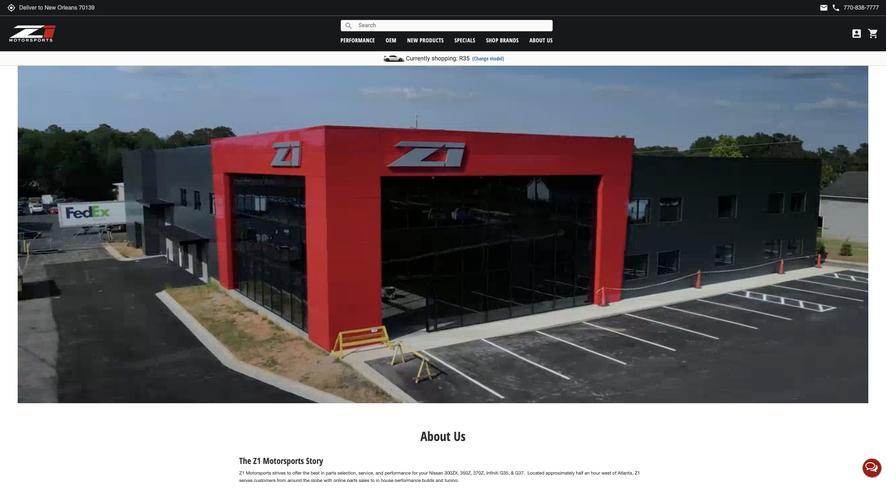 Task type: locate. For each thing, give the bounding box(es) containing it.
the left best on the left of page
[[303, 471, 310, 476]]

and
[[376, 471, 384, 476], [436, 478, 444, 483]]

phone
[[832, 4, 841, 12]]

z1 motorsports logo image
[[9, 25, 56, 42]]

brands
[[500, 36, 519, 44]]

0 vertical spatial in
[[321, 471, 325, 476]]

1 horizontal spatial about
[[530, 36, 546, 44]]

0 vertical spatial parts
[[326, 471, 337, 476]]

account_box link
[[850, 28, 865, 39]]

(change
[[473, 55, 489, 62]]

online
[[334, 478, 346, 483]]

to right sales
[[371, 478, 375, 483]]

tuning.
[[445, 478, 459, 483]]

1 horizontal spatial parts
[[347, 478, 358, 483]]

parts up with
[[326, 471, 337, 476]]

0 vertical spatial performance
[[341, 36, 375, 44]]

0 horizontal spatial in
[[321, 471, 325, 476]]

z1 motorsports strives to offer the best in parts selection, service, and performance for your nissan 300zx, 350z, 370z, infiniti g35, & g37.  located approximately half an hour west of atlanta, z1 serves customers from around the globe with online parts sales to in house performance builds and tuning.
[[239, 471, 641, 483]]

around
[[288, 478, 302, 483]]

parts down selection,
[[347, 478, 358, 483]]

mail
[[820, 4, 829, 12]]

z1
[[253, 456, 261, 467], [239, 471, 245, 476], [635, 471, 641, 476]]

1 horizontal spatial and
[[436, 478, 444, 483]]

performance down for in the left bottom of the page
[[395, 478, 421, 483]]

to left offer
[[287, 471, 291, 476]]

motorsports up customers
[[246, 471, 271, 476]]

1 horizontal spatial to
[[371, 478, 375, 483]]

0 horizontal spatial and
[[376, 471, 384, 476]]

1 vertical spatial motorsports
[[246, 471, 271, 476]]

0 horizontal spatial to
[[287, 471, 291, 476]]

in
[[321, 471, 325, 476], [376, 478, 380, 483]]

us
[[547, 36, 553, 44], [454, 428, 466, 446]]

0 vertical spatial about
[[530, 36, 546, 44]]

z1 up serves
[[239, 471, 245, 476]]

motorsports
[[263, 456, 304, 467], [246, 471, 271, 476]]

sales
[[359, 478, 370, 483]]

and up house
[[376, 471, 384, 476]]

1 horizontal spatial in
[[376, 478, 380, 483]]

1 vertical spatial the
[[303, 478, 310, 483]]

1 vertical spatial us
[[454, 428, 466, 446]]

1 the from the top
[[303, 471, 310, 476]]

r35
[[460, 55, 470, 62]]

strives
[[273, 471, 286, 476]]

performance up house
[[385, 471, 411, 476]]

2 vertical spatial performance
[[395, 478, 421, 483]]

z1 right "atlanta," at the right
[[635, 471, 641, 476]]

motorsports up strives
[[263, 456, 304, 467]]

the z1 motorsports story
[[239, 456, 323, 467]]

the
[[303, 471, 310, 476], [303, 478, 310, 483]]

1 horizontal spatial about us
[[530, 36, 553, 44]]

performance down search
[[341, 36, 375, 44]]

and down nissan
[[436, 478, 444, 483]]

0 vertical spatial the
[[303, 471, 310, 476]]

about us link
[[530, 36, 553, 44]]

0 horizontal spatial us
[[454, 428, 466, 446]]

1 vertical spatial about us
[[421, 428, 466, 446]]

offer
[[293, 471, 302, 476]]

to
[[287, 471, 291, 476], [371, 478, 375, 483]]

parts
[[326, 471, 337, 476], [347, 478, 358, 483]]

the left globe
[[303, 478, 310, 483]]

model)
[[490, 55, 505, 62]]

located
[[528, 471, 545, 476]]

0 vertical spatial and
[[376, 471, 384, 476]]

1 horizontal spatial z1
[[253, 456, 261, 467]]

in right best on the left of page
[[321, 471, 325, 476]]

0 vertical spatial us
[[547, 36, 553, 44]]

z1 right the
[[253, 456, 261, 467]]

in left house
[[376, 478, 380, 483]]

oem link
[[386, 36, 397, 44]]

performance
[[341, 36, 375, 44], [385, 471, 411, 476], [395, 478, 421, 483]]

specials link
[[455, 36, 476, 44]]

0 horizontal spatial about
[[421, 428, 451, 446]]

your
[[419, 471, 428, 476]]

new products
[[408, 36, 444, 44]]

customers
[[254, 478, 276, 483]]

1 vertical spatial parts
[[347, 478, 358, 483]]

the
[[239, 456, 251, 467]]

about us
[[530, 36, 553, 44], [421, 428, 466, 446]]

1 vertical spatial and
[[436, 478, 444, 483]]

about
[[530, 36, 546, 44], [421, 428, 451, 446]]

1 vertical spatial to
[[371, 478, 375, 483]]

my_location
[[7, 4, 16, 12]]

2 the from the top
[[303, 478, 310, 483]]

best
[[311, 471, 320, 476]]

1 vertical spatial in
[[376, 478, 380, 483]]

builds
[[422, 478, 435, 483]]

1 horizontal spatial us
[[547, 36, 553, 44]]



Task type: describe. For each thing, give the bounding box(es) containing it.
0 horizontal spatial z1
[[239, 471, 245, 476]]

serves
[[239, 478, 253, 483]]

mail link
[[820, 4, 829, 12]]

(change model) link
[[473, 55, 505, 62]]

motorsports inside z1 motorsports strives to offer the best in parts selection, service, and performance for your nissan 300zx, 350z, 370z, infiniti g35, & g37.  located approximately half an hour west of atlanta, z1 serves customers from around the globe with online parts sales to in house performance builds and tuning.
[[246, 471, 271, 476]]

1 vertical spatial about
[[421, 428, 451, 446]]

half
[[576, 471, 584, 476]]

oem
[[386, 36, 397, 44]]

currently
[[406, 55, 430, 62]]

from
[[277, 478, 286, 483]]

with
[[324, 478, 332, 483]]

for
[[412, 471, 418, 476]]

Search search field
[[353, 20, 553, 31]]

0 vertical spatial about us
[[530, 36, 553, 44]]

shop brands link
[[486, 36, 519, 44]]

globe
[[311, 478, 323, 483]]

shopping:
[[432, 55, 458, 62]]

story
[[306, 456, 323, 467]]

0 vertical spatial to
[[287, 471, 291, 476]]

infiniti
[[487, 471, 499, 476]]

specials
[[455, 36, 476, 44]]

370z,
[[474, 471, 485, 476]]

300zx,
[[445, 471, 459, 476]]

shop brands
[[486, 36, 519, 44]]

0 horizontal spatial parts
[[326, 471, 337, 476]]

g35,
[[500, 471, 510, 476]]

approximately
[[546, 471, 575, 476]]

selection,
[[338, 471, 357, 476]]

west
[[602, 471, 612, 476]]

performance link
[[341, 36, 375, 44]]

350z,
[[461, 471, 472, 476]]

phone link
[[832, 4, 880, 12]]

new products link
[[408, 36, 444, 44]]

account_box
[[852, 28, 863, 39]]

mail phone
[[820, 4, 841, 12]]

an
[[585, 471, 590, 476]]

2 horizontal spatial z1
[[635, 471, 641, 476]]

shop
[[486, 36, 499, 44]]

service,
[[359, 471, 375, 476]]

shopping_cart link
[[867, 28, 880, 39]]

hour
[[591, 471, 601, 476]]

house
[[381, 478, 394, 483]]

shopping_cart
[[868, 28, 880, 39]]

products
[[420, 36, 444, 44]]

0 vertical spatial motorsports
[[263, 456, 304, 467]]

atlanta,
[[618, 471, 634, 476]]

nissan
[[429, 471, 443, 476]]

search
[[345, 21, 353, 30]]

of
[[613, 471, 617, 476]]

currently shopping: r35 (change model)
[[406, 55, 505, 62]]

0 horizontal spatial about us
[[421, 428, 466, 446]]

1 vertical spatial performance
[[385, 471, 411, 476]]

new
[[408, 36, 418, 44]]



